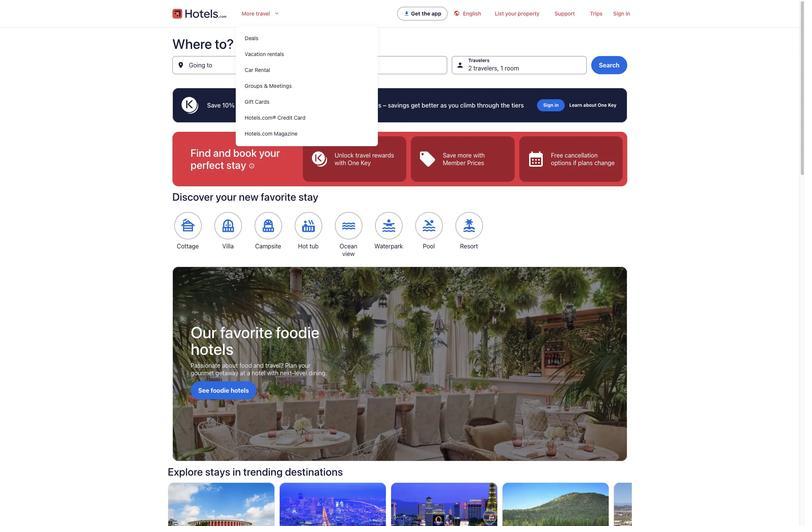 Task type: vqa. For each thing, say whether or not it's contained in the screenshot.
Campsite BUTTON
yes



Task type: describe. For each thing, give the bounding box(es) containing it.
with inside save more with member prices
[[473, 152, 485, 159]]

villa
[[222, 243, 234, 250]]

3 out of 3 element
[[519, 137, 623, 182]]

plan
[[285, 363, 297, 369]]

travelers,
[[474, 65, 499, 72]]

learn about one key
[[570, 102, 617, 108]]

unlock
[[335, 152, 354, 159]]

villa button
[[213, 212, 244, 250]]

at
[[240, 370, 245, 377]]

our favorite foodie hotels main content
[[0, 27, 800, 527]]

see
[[198, 388, 209, 394]]

view
[[342, 251, 355, 258]]

0 horizontal spatial more
[[244, 102, 258, 109]]

gift cards
[[245, 99, 270, 105]]

room
[[505, 65, 519, 72]]

card
[[294, 115, 306, 121]]

2 vertical spatial in
[[233, 466, 241, 479]]

one inside 'learn about one key' link
[[598, 102, 607, 108]]

english button
[[448, 6, 488, 21]]

unlock travel rewards with one key
[[335, 152, 394, 166]]

trips link
[[583, 6, 611, 21]]

sign in link
[[537, 99, 565, 111]]

english
[[463, 10, 481, 17]]

save more with member prices
[[443, 152, 485, 166]]

1 horizontal spatial about
[[584, 102, 597, 108]]

save 10% or more on over 100,000 hotels with member prices – savings get better as you climb through the tiers
[[207, 102, 524, 109]]

hot tub button
[[293, 212, 324, 250]]

hot
[[298, 243, 308, 250]]

cottage
[[177, 243, 199, 250]]

resort
[[460, 243, 478, 250]]

rental
[[255, 67, 270, 73]]

get
[[411, 102, 420, 109]]

more
[[242, 10, 255, 17]]

more travel button
[[236, 6, 286, 21]]

app
[[432, 10, 442, 17]]

property
[[518, 10, 540, 17]]

next-
[[280, 370, 294, 377]]

vacation rentals
[[245, 51, 284, 57]]

perfect
[[191, 159, 224, 171]]

pool button
[[414, 212, 445, 250]]

vacation rentals link
[[236, 46, 378, 62]]

0 vertical spatial hotels
[[307, 102, 324, 109]]

on
[[260, 102, 267, 109]]

magazine
[[274, 130, 298, 137]]

hotels.com
[[245, 130, 273, 137]]

vacation
[[245, 51, 266, 57]]

hot tub
[[298, 243, 319, 250]]

where
[[172, 36, 212, 52]]

1 horizontal spatial stay
[[299, 191, 319, 203]]

favorite inside the our favorite foodie hotels passionate about food and travel? plan your gourmet getaway at a hotel with next-level dining.
[[220, 323, 273, 342]]

your inside the our favorite foodie hotels passionate about food and travel? plan your gourmet getaway at a hotel with next-level dining.
[[298, 363, 311, 369]]

sign for "sign in" dropdown button
[[614, 10, 625, 17]]

resort button
[[454, 212, 485, 250]]

about inside the our favorite foodie hotels passionate about food and travel? plan your gourmet getaway at a hotel with next-level dining.
[[222, 363, 238, 369]]

0 vertical spatial key
[[608, 102, 617, 108]]

member inside save more with member prices
[[443, 160, 466, 166]]

search button
[[592, 56, 627, 74]]

new
[[239, 191, 259, 203]]

find and book your perfect stay
[[191, 147, 280, 171]]

find
[[191, 147, 211, 159]]

you
[[449, 102, 459, 109]]

meetings
[[269, 83, 292, 89]]

rentals
[[267, 51, 284, 57]]

food
[[239, 363, 252, 369]]

explore stays in trending destinations
[[168, 466, 343, 479]]

passionate
[[191, 363, 220, 369]]

travel for unlock
[[355, 152, 371, 159]]

car
[[245, 67, 253, 73]]

savings
[[388, 102, 410, 109]]

waterpark
[[375, 243, 403, 250]]

through
[[477, 102, 499, 109]]

2 travelers, 1 room
[[469, 65, 519, 72]]

0 vertical spatial favorite
[[261, 191, 296, 203]]

options
[[551, 160, 572, 166]]

with inside unlock travel rewards with one key
[[335, 160, 346, 166]]

and inside find and book your perfect stay
[[213, 147, 231, 159]]

download the app button image
[[404, 11, 410, 17]]

2
[[469, 65, 472, 72]]

book
[[233, 147, 257, 159]]

tub
[[310, 243, 319, 250]]

campsite
[[255, 243, 281, 250]]

list your property link
[[488, 6, 547, 21]]



Task type: locate. For each thing, give the bounding box(es) containing it.
0 vertical spatial in
[[626, 10, 630, 17]]

climb
[[460, 102, 476, 109]]

1 horizontal spatial member
[[443, 160, 466, 166]]

the right get
[[422, 10, 430, 17]]

0 horizontal spatial travel
[[256, 10, 270, 17]]

support link
[[547, 6, 583, 21]]

0 horizontal spatial member
[[339, 102, 363, 109]]

1 horizontal spatial key
[[608, 102, 617, 108]]

1 horizontal spatial one
[[598, 102, 607, 108]]

in for sign in link
[[555, 102, 559, 108]]

ocean
[[340, 243, 358, 250]]

hotels down at
[[231, 388, 249, 394]]

xsmall image
[[249, 163, 255, 169]]

1 horizontal spatial travel
[[355, 152, 371, 159]]

favorite up food
[[220, 323, 273, 342]]

prices inside save more with member prices
[[467, 160, 484, 166]]

stay up hot tub button
[[299, 191, 319, 203]]

free cancellation options if plans change
[[551, 152, 615, 166]]

getaway
[[215, 370, 238, 377]]

the
[[422, 10, 430, 17], [501, 102, 510, 109]]

sign inside dropdown button
[[614, 10, 625, 17]]

in right trips
[[626, 10, 630, 17]]

save inside save more with member prices
[[443, 152, 456, 159]]

0 horizontal spatial sign in
[[544, 102, 559, 108]]

1 vertical spatial the
[[501, 102, 510, 109]]

in left learn
[[555, 102, 559, 108]]

100,000
[[282, 102, 305, 109]]

1 horizontal spatial sign
[[614, 10, 625, 17]]

hotels inside the our favorite foodie hotels passionate about food and travel? plan your gourmet getaway at a hotel with next-level dining.
[[191, 340, 233, 359]]

1 vertical spatial member
[[443, 160, 466, 166]]

key inside unlock travel rewards with one key
[[361, 160, 371, 166]]

1 horizontal spatial save
[[443, 152, 456, 159]]

trending
[[243, 466, 283, 479]]

list
[[495, 10, 504, 17]]

better
[[422, 102, 439, 109]]

1 vertical spatial key
[[361, 160, 371, 166]]

0 vertical spatial the
[[422, 10, 430, 17]]

see foodie hotels link
[[191, 382, 256, 400]]

0 horizontal spatial the
[[422, 10, 430, 17]]

change
[[595, 160, 615, 166]]

in inside dropdown button
[[626, 10, 630, 17]]

your inside find and book your perfect stay
[[259, 147, 280, 159]]

your left the "new"
[[216, 191, 237, 203]]

0 horizontal spatial foodie
[[211, 388, 229, 394]]

hotels.com magazine
[[245, 130, 298, 137]]

0 vertical spatial save
[[207, 102, 221, 109]]

sign in inside dropdown button
[[614, 10, 630, 17]]

show next card image
[[627, 521, 637, 527]]

1 vertical spatial stay
[[299, 191, 319, 203]]

your up level
[[298, 363, 311, 369]]

your down hotels.com magazine
[[259, 147, 280, 159]]

1 vertical spatial hotels
[[191, 340, 233, 359]]

0 vertical spatial more
[[244, 102, 258, 109]]

campsite button
[[253, 212, 284, 250]]

0 vertical spatial travel
[[256, 10, 270, 17]]

groups & meetings link
[[236, 78, 378, 94]]

0 horizontal spatial stay
[[226, 159, 246, 171]]

1
[[501, 65, 503, 72]]

get
[[411, 10, 421, 17]]

the inside main content
[[501, 102, 510, 109]]

0 vertical spatial stay
[[226, 159, 246, 171]]

save
[[207, 102, 221, 109], [443, 152, 456, 159]]

about right learn
[[584, 102, 597, 108]]

1 vertical spatial about
[[222, 363, 238, 369]]

2 horizontal spatial in
[[626, 10, 630, 17]]

0 horizontal spatial and
[[213, 147, 231, 159]]

0 horizontal spatial sign
[[544, 102, 554, 108]]

sign in button
[[611, 6, 634, 21]]

foodie up plan
[[276, 323, 319, 342]]

0 vertical spatial sign
[[614, 10, 625, 17]]

show previous card image
[[163, 521, 172, 527]]

deals link
[[236, 30, 378, 46]]

about
[[584, 102, 597, 108], [222, 363, 238, 369]]

hotels logo image
[[172, 8, 227, 20]]

2 vertical spatial hotels
[[231, 388, 249, 394]]

sign in inside the our favorite foodie hotels main content
[[544, 102, 559, 108]]

sign in
[[614, 10, 630, 17], [544, 102, 559, 108]]

1 horizontal spatial more
[[458, 152, 472, 159]]

1 vertical spatial prices
[[467, 160, 484, 166]]

travel
[[256, 10, 270, 17], [355, 152, 371, 159]]

sign
[[614, 10, 625, 17], [544, 102, 554, 108]]

0 vertical spatial one
[[598, 102, 607, 108]]

1 vertical spatial save
[[443, 152, 456, 159]]

0 vertical spatial prices
[[364, 102, 382, 109]]

save for save more with member prices
[[443, 152, 456, 159]]

travel right more
[[256, 10, 270, 17]]

and up hotel
[[253, 363, 264, 369]]

foodie right see
[[211, 388, 229, 394]]

hotel
[[252, 370, 265, 377]]

hotels up hotels.com® credit card link
[[307, 102, 324, 109]]

over
[[268, 102, 281, 109]]

1 vertical spatial sign
[[544, 102, 554, 108]]

hotels.com®
[[245, 115, 276, 121]]

0 horizontal spatial key
[[361, 160, 371, 166]]

travel right unlock
[[355, 152, 371, 159]]

travel?
[[265, 363, 283, 369]]

save for save 10% or more on over 100,000 hotels with member prices – savings get better as you climb through the tiers
[[207, 102, 221, 109]]

0 vertical spatial about
[[584, 102, 597, 108]]

sign in for "sign in" dropdown button
[[614, 10, 630, 17]]

trips
[[590, 10, 603, 17]]

discover your new favorite stay
[[172, 191, 319, 203]]

and inside the our favorite foodie hotels passionate about food and travel? plan your gourmet getaway at a hotel with next-level dining.
[[253, 363, 264, 369]]

learn
[[570, 102, 583, 108]]

prices
[[364, 102, 382, 109], [467, 160, 484, 166]]

travel for more
[[256, 10, 270, 17]]

with
[[326, 102, 338, 109], [473, 152, 485, 159], [335, 160, 346, 166], [267, 370, 278, 377]]

travel inside unlock travel rewards with one key
[[355, 152, 371, 159]]

sign in right trips
[[614, 10, 630, 17]]

10%
[[222, 102, 235, 109]]

1 vertical spatial in
[[555, 102, 559, 108]]

foodie inside the our favorite foodie hotels passionate about food and travel? plan your gourmet getaway at a hotel with next-level dining.
[[276, 323, 319, 342]]

more
[[244, 102, 258, 109], [458, 152, 472, 159]]

2 out of 3 element
[[411, 137, 515, 182]]

1 horizontal spatial sign in
[[614, 10, 630, 17]]

foodie
[[276, 323, 319, 342], [211, 388, 229, 394]]

1 horizontal spatial prices
[[467, 160, 484, 166]]

1 vertical spatial one
[[348, 160, 359, 166]]

1 vertical spatial foodie
[[211, 388, 229, 394]]

0 vertical spatial and
[[213, 147, 231, 159]]

get the app link
[[397, 7, 448, 20]]

–
[[383, 102, 387, 109]]

favorite
[[261, 191, 296, 203], [220, 323, 273, 342]]

0 vertical spatial sign in
[[614, 10, 630, 17]]

gift cards link
[[236, 94, 378, 110]]

a
[[247, 370, 250, 377]]

0 vertical spatial member
[[339, 102, 363, 109]]

about up getaway
[[222, 363, 238, 369]]

1 horizontal spatial the
[[501, 102, 510, 109]]

car rental
[[245, 67, 270, 73]]

0 horizontal spatial in
[[233, 466, 241, 479]]

1 vertical spatial and
[[253, 363, 264, 369]]

favorite right the "new"
[[261, 191, 296, 203]]

see foodie hotels
[[198, 388, 249, 394]]

1 vertical spatial more
[[458, 152, 472, 159]]

with inside the our favorite foodie hotels passionate about food and travel? plan your gourmet getaway at a hotel with next-level dining.
[[267, 370, 278, 377]]

one inside unlock travel rewards with one key
[[348, 160, 359, 166]]

search
[[599, 62, 620, 69]]

0 horizontal spatial save
[[207, 102, 221, 109]]

dine under a verdant mosaic of plant life in the city. image
[[172, 267, 627, 462]]

2 travelers, 1 room button
[[452, 56, 587, 74]]

1 horizontal spatial foodie
[[276, 323, 319, 342]]

1 out of 3 element
[[303, 137, 406, 182]]

hotels.com® credit card link
[[236, 110, 378, 126]]

0 horizontal spatial prices
[[364, 102, 382, 109]]

hotels.com magazine link
[[236, 126, 378, 142]]

one
[[598, 102, 607, 108], [348, 160, 359, 166]]

where to?
[[172, 36, 234, 52]]

1 vertical spatial sign in
[[544, 102, 559, 108]]

cancellation
[[565, 152, 598, 159]]

member
[[339, 102, 363, 109], [443, 160, 466, 166]]

cards
[[255, 99, 270, 105]]

1 vertical spatial favorite
[[220, 323, 273, 342]]

plans
[[578, 160, 593, 166]]

0 horizontal spatial one
[[348, 160, 359, 166]]

our
[[191, 323, 217, 342]]

in for "sign in" dropdown button
[[626, 10, 630, 17]]

dining.
[[309, 370, 327, 377]]

sign for sign in link
[[544, 102, 554, 108]]

the left tiers at right
[[501, 102, 510, 109]]

stay left xsmall icon
[[226, 159, 246, 171]]

our favorite foodie hotels passionate about food and travel? plan your gourmet getaway at a hotel with next-level dining.
[[191, 323, 327, 377]]

in right stays
[[233, 466, 241, 479]]

your right list in the right top of the page
[[506, 10, 517, 17]]

0 vertical spatial foodie
[[276, 323, 319, 342]]

gift
[[245, 99, 254, 105]]

and right find at left top
[[213, 147, 231, 159]]

tiers
[[512, 102, 524, 109]]

ocean view
[[340, 243, 358, 258]]

sign in for sign in link
[[544, 102, 559, 108]]

one right learn
[[598, 102, 607, 108]]

rewards
[[372, 152, 394, 159]]

0 horizontal spatial about
[[222, 363, 238, 369]]

learn about one key link
[[568, 99, 618, 111]]

deals
[[245, 35, 259, 41]]

sign inside the our favorite foodie hotels main content
[[544, 102, 554, 108]]

gourmet
[[191, 370, 214, 377]]

small image
[[454, 10, 460, 16]]

support
[[555, 10, 575, 17]]

or
[[236, 102, 242, 109]]

stay inside find and book your perfect stay
[[226, 159, 246, 171]]

credit
[[278, 115, 293, 121]]

explore
[[168, 466, 203, 479]]

1 vertical spatial travel
[[355, 152, 371, 159]]

1 horizontal spatial and
[[253, 363, 264, 369]]

groups
[[245, 83, 263, 89]]

sign in left learn
[[544, 102, 559, 108]]

one down unlock
[[348, 160, 359, 166]]

groups & meetings
[[245, 83, 292, 89]]

get the app
[[411, 10, 442, 17]]

in
[[626, 10, 630, 17], [555, 102, 559, 108], [233, 466, 241, 479]]

hotels up passionate
[[191, 340, 233, 359]]

1 horizontal spatial in
[[555, 102, 559, 108]]

car rental link
[[236, 62, 378, 78]]

more inside save more with member prices
[[458, 152, 472, 159]]

sign right trips
[[614, 10, 625, 17]]

ocean view button
[[333, 212, 364, 258]]

sign left learn
[[544, 102, 554, 108]]

travel inside "dropdown button"
[[256, 10, 270, 17]]



